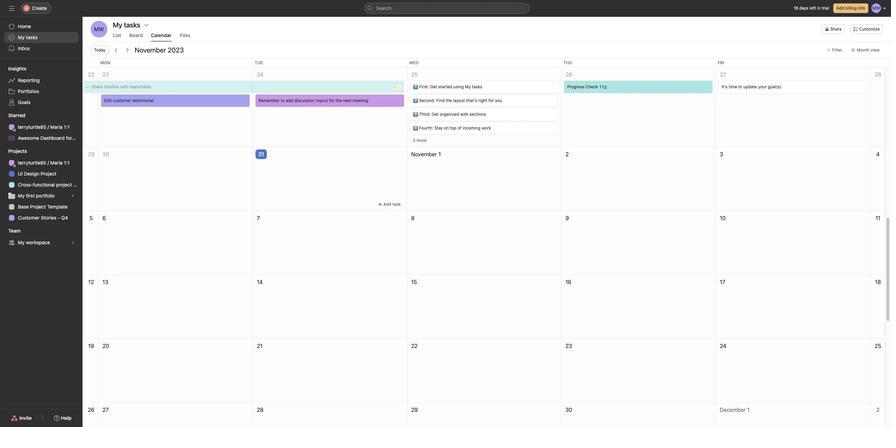 Task type: describe. For each thing, give the bounding box(es) containing it.
2 more
[[413, 138, 427, 143]]

mw
[[94, 26, 104, 32]]

home
[[18, 23, 31, 29]]

18 days left in trial
[[794, 6, 829, 11]]

projects button
[[0, 148, 27, 155]]

0 horizontal spatial 22
[[88, 72, 94, 78]]

11
[[876, 215, 880, 221]]

search list box
[[364, 3, 529, 14]]

trial
[[822, 6, 829, 11]]

search button
[[364, 3, 529, 14]]

ui design project
[[18, 171, 56, 177]]

17
[[720, 279, 725, 285]]

sections
[[469, 112, 486, 117]]

work
[[482, 126, 491, 131]]

my tasks
[[18, 34, 38, 40]]

invite button
[[7, 412, 36, 425]]

share for share
[[830, 26, 842, 32]]

add for add billing info
[[836, 6, 844, 11]]

0 vertical spatial with
[[120, 84, 128, 89]]

inbox link
[[4, 43, 78, 54]]

customer stories - q4
[[18, 215, 68, 221]]

leftcount image
[[603, 85, 607, 89]]

portfolios link
[[4, 86, 78, 97]]

mw button
[[91, 21, 107, 37]]

fourth:
[[419, 126, 433, 131]]

timeline
[[104, 84, 119, 89]]

4
[[876, 151, 880, 158]]

files link
[[180, 32, 190, 42]]

18 for 18 days left in trial
[[794, 6, 798, 11]]

add billing info
[[836, 6, 865, 11]]

add for add task
[[383, 202, 391, 207]]

progress check
[[567, 84, 598, 89]]

1 vertical spatial 27
[[102, 407, 109, 413]]

my tasks
[[113, 21, 140, 29]]

projects
[[8, 148, 27, 154]]

design
[[24, 171, 39, 177]]

see details, my first portfolio image
[[71, 194, 75, 198]]

my for my first portfolio
[[18, 193, 25, 199]]

cross-
[[18, 182, 33, 188]]

awesome dashboard for new project link
[[4, 133, 100, 144]]

goal(s)
[[768, 84, 781, 89]]

edit
[[104, 98, 112, 103]]

next
[[343, 98, 351, 103]]

1 vertical spatial 23
[[566, 343, 572, 349]]

1 the from the left
[[336, 98, 342, 103]]

plan
[[73, 182, 82, 188]]

testimonial
[[132, 98, 154, 103]]

of
[[458, 126, 462, 131]]

more
[[417, 138, 427, 143]]

topics
[[316, 98, 328, 103]]

search
[[376, 5, 392, 11]]

today
[[94, 47, 106, 53]]

base
[[18, 204, 29, 210]]

layout
[[453, 98, 465, 103]]

customer stories - q4 link
[[4, 213, 78, 224]]

0 vertical spatial 26
[[566, 72, 572, 78]]

november 1
[[411, 151, 441, 158]]

1 horizontal spatial with
[[460, 112, 468, 117]]

check
[[586, 84, 598, 89]]

started
[[438, 84, 452, 89]]

global element
[[0, 17, 83, 58]]

my for my workspace
[[18, 240, 25, 246]]

0 vertical spatial 28
[[875, 72, 881, 78]]

20
[[102, 343, 109, 349]]

10
[[720, 215, 726, 221]]

insights button
[[0, 65, 26, 72]]

november for november 1
[[411, 151, 437, 158]]

0 horizontal spatial 29
[[88, 151, 94, 158]]

1️⃣
[[413, 84, 418, 89]]

home link
[[4, 21, 78, 32]]

16
[[566, 279, 571, 285]]

create
[[32, 5, 47, 11]]

december
[[720, 407, 746, 413]]

functional
[[33, 182, 55, 188]]

8
[[411, 215, 415, 221]]

my workspace
[[18, 240, 50, 246]]

team
[[8, 228, 21, 234]]

right
[[478, 98, 487, 103]]

19
[[88, 343, 94, 349]]

21
[[257, 343, 262, 349]]

1️⃣ first: get started using my tasks
[[413, 84, 482, 89]]

project inside "starred" element
[[85, 135, 100, 141]]

stay
[[434, 126, 443, 131]]

incoming
[[463, 126, 480, 131]]

my first portfolio
[[18, 193, 55, 199]]

show options image
[[144, 22, 149, 28]]

today button
[[91, 45, 109, 55]]

get for organized
[[432, 112, 439, 117]]

first:
[[419, 84, 429, 89]]

-
[[58, 215, 60, 221]]

terryturtle85 / maria 1:1 for dashboard
[[18, 124, 70, 130]]

2️⃣ second: find the layout that's right for you
[[413, 98, 502, 103]]

starred button
[[0, 112, 25, 119]]

1:1 for for
[[64, 124, 70, 130]]

0 vertical spatial 24
[[257, 72, 263, 78]]

november 2023
[[135, 46, 184, 54]]

ui
[[18, 171, 23, 177]]

18 for 18
[[875, 279, 881, 285]]

billing
[[845, 6, 857, 11]]

reporting
[[18, 77, 40, 83]]

awesome
[[18, 135, 39, 141]]

time
[[729, 84, 737, 89]]

find
[[436, 98, 445, 103]]

0 vertical spatial 23
[[102, 72, 109, 78]]

ui design project link
[[4, 169, 78, 180]]

project
[[56, 182, 72, 188]]

2 inside button
[[413, 138, 415, 143]]

reporting link
[[4, 75, 78, 86]]

portfolios
[[18, 88, 39, 94]]

list
[[113, 32, 121, 38]]

1 vertical spatial 30
[[566, 407, 572, 413]]

3
[[720, 151, 723, 158]]

november for november 2023
[[135, 46, 166, 54]]

1 horizontal spatial for
[[329, 98, 334, 103]]

13
[[102, 279, 108, 285]]



Task type: locate. For each thing, give the bounding box(es) containing it.
starred element
[[0, 109, 100, 145]]

terryturtle85 / maria 1:1 link up dashboard
[[4, 122, 78, 133]]

calendar
[[151, 32, 171, 38]]

0 horizontal spatial 2
[[413, 138, 415, 143]]

my right the using
[[465, 84, 471, 89]]

with right timeline at the left top of the page
[[120, 84, 128, 89]]

0 vertical spatial 29
[[88, 151, 94, 158]]

14
[[257, 279, 263, 285]]

1 for december 1
[[747, 407, 750, 413]]

update
[[743, 84, 757, 89]]

2 terryturtle85 from the top
[[18, 160, 46, 166]]

0 horizontal spatial 25
[[411, 72, 418, 78]]

add billing info button
[[833, 3, 868, 13]]

/ up dashboard
[[48, 124, 49, 130]]

0 horizontal spatial 18
[[794, 6, 798, 11]]

for left you
[[489, 98, 494, 103]]

project up cross-functional project plan
[[41, 171, 56, 177]]

terryturtle85 / maria 1:1 up ui design project link
[[18, 160, 70, 166]]

tasks down the home on the left top
[[26, 34, 38, 40]]

terryturtle85 up design
[[18, 160, 46, 166]]

1 vertical spatial terryturtle85
[[18, 160, 46, 166]]

2 terryturtle85 / maria 1:1 link from the top
[[4, 158, 78, 169]]

0 horizontal spatial with
[[120, 84, 128, 89]]

0 vertical spatial maria
[[50, 124, 63, 130]]

/ inside projects element
[[48, 160, 49, 166]]

1 vertical spatial with
[[460, 112, 468, 117]]

terryturtle85 / maria 1:1 inside "starred" element
[[18, 124, 70, 130]]

tasks up 'that's'
[[472, 84, 482, 89]]

you
[[495, 98, 502, 103]]

1 horizontal spatial 30
[[566, 407, 572, 413]]

1:1 for project
[[64, 160, 70, 166]]

1 maria from the top
[[50, 124, 63, 130]]

for inside "starred" element
[[66, 135, 72, 141]]

1 right december
[[747, 407, 750, 413]]

files
[[180, 32, 190, 38]]

1 vertical spatial 29
[[411, 407, 418, 413]]

the left the next
[[336, 98, 342, 103]]

project down my first portfolio
[[30, 204, 46, 210]]

project
[[85, 135, 100, 141], [41, 171, 56, 177], [30, 204, 46, 210]]

1 / from the top
[[48, 124, 49, 130]]

1 horizontal spatial share
[[830, 26, 842, 32]]

0 vertical spatial 25
[[411, 72, 418, 78]]

1:1 inside "starred" element
[[64, 124, 70, 130]]

2 more button
[[410, 136, 430, 145]]

29
[[88, 151, 94, 158], [411, 407, 418, 413]]

1 left leftcount icon
[[599, 84, 601, 89]]

goals
[[18, 99, 30, 105]]

/ inside "starred" element
[[48, 124, 49, 130]]

1 horizontal spatial 27
[[720, 72, 726, 78]]

info
[[858, 6, 865, 11]]

my workspace link
[[4, 237, 78, 248]]

wed
[[409, 60, 419, 65]]

1 horizontal spatial 25
[[875, 343, 881, 349]]

1 vertical spatial 25
[[875, 343, 881, 349]]

3️⃣
[[413, 112, 418, 117]]

november down calendar link
[[135, 46, 166, 54]]

1 vertical spatial 2
[[566, 151, 569, 158]]

team button
[[0, 228, 21, 235]]

1 horizontal spatial 24
[[720, 343, 726, 349]]

calendar link
[[151, 32, 171, 42]]

get
[[430, 84, 437, 89], [432, 112, 439, 117]]

maria for project
[[50, 160, 63, 166]]

2 vertical spatial 2
[[876, 407, 880, 413]]

2023
[[168, 46, 184, 54]]

december 1
[[720, 407, 750, 413]]

add task button
[[375, 200, 404, 209]]

maria up awesome dashboard for new project at the top left of page
[[50, 124, 63, 130]]

share timeline with teammates
[[91, 84, 151, 89]]

customize button
[[851, 24, 883, 34]]

1:1 up awesome dashboard for new project at the top left of page
[[64, 124, 70, 130]]

1 horizontal spatial to
[[738, 84, 742, 89]]

see details, my workspace image
[[71, 241, 75, 245]]

to left add
[[281, 98, 285, 103]]

it's time to update your goal(s)
[[722, 84, 781, 89]]

1 horizontal spatial 28
[[875, 72, 881, 78]]

terryturtle85 / maria 1:1 inside projects element
[[18, 160, 70, 166]]

maria up ui design project link
[[50, 160, 63, 166]]

previous month image
[[113, 47, 119, 53]]

terryturtle85 / maria 1:1 link up ui design project
[[4, 158, 78, 169]]

terryturtle85 / maria 1:1 link for design
[[4, 158, 78, 169]]

remember to add discussion topics for the next meeting
[[259, 98, 368, 103]]

add
[[836, 6, 844, 11], [383, 202, 391, 207]]

share button
[[822, 24, 845, 34]]

1 vertical spatial terryturtle85 / maria 1:1 link
[[4, 158, 78, 169]]

add
[[286, 98, 293, 103]]

/ for dashboard
[[48, 124, 49, 130]]

1 terryturtle85 from the top
[[18, 124, 46, 130]]

0 vertical spatial 2
[[413, 138, 415, 143]]

1 down stay
[[438, 151, 441, 158]]

insights element
[[0, 63, 83, 109]]

1 vertical spatial project
[[41, 171, 56, 177]]

filter
[[832, 47, 842, 53]]

4️⃣ fourth: stay on top of incoming work
[[413, 126, 491, 131]]

cross-functional project plan
[[18, 182, 82, 188]]

to
[[738, 84, 742, 89], [281, 98, 285, 103]]

1 1:1 from the top
[[64, 124, 70, 130]]

the right find
[[446, 98, 452, 103]]

0 vertical spatial 27
[[720, 72, 726, 78]]

31
[[258, 151, 264, 158]]

terryturtle85 / maria 1:1 link for dashboard
[[4, 122, 78, 133]]

get for started
[[430, 84, 437, 89]]

portfolio
[[36, 193, 55, 199]]

1 vertical spatial add
[[383, 202, 391, 207]]

terryturtle85 inside "starred" element
[[18, 124, 46, 130]]

1 vertical spatial terryturtle85 / maria 1:1
[[18, 160, 70, 166]]

teammates
[[130, 84, 151, 89]]

add inside button
[[383, 202, 391, 207]]

customer
[[113, 98, 131, 103]]

my for my tasks
[[18, 34, 25, 40]]

2 vertical spatial project
[[30, 204, 46, 210]]

to right time
[[738, 84, 742, 89]]

board link
[[129, 32, 143, 42]]

22
[[88, 72, 94, 78], [411, 343, 418, 349]]

customer
[[18, 215, 40, 221]]

get right third:
[[432, 112, 439, 117]]

maria inside "starred" element
[[50, 124, 63, 130]]

1 vertical spatial tasks
[[472, 84, 482, 89]]

3️⃣ third: get organized with sections
[[413, 112, 486, 117]]

remember
[[259, 98, 280, 103]]

2️⃣
[[413, 98, 418, 103]]

add task
[[383, 202, 401, 207]]

/ up ui design project link
[[48, 160, 49, 166]]

maria for for
[[50, 124, 63, 130]]

project right new
[[85, 135, 100, 141]]

1 vertical spatial 28
[[257, 407, 263, 413]]

add inside button
[[836, 6, 844, 11]]

1 horizontal spatial 1
[[599, 84, 601, 89]]

share inside button
[[830, 26, 842, 32]]

terryturtle85 / maria 1:1 up awesome dashboard for new project link
[[18, 124, 70, 130]]

terryturtle85 / maria 1:1
[[18, 124, 70, 130], [18, 160, 70, 166]]

my up inbox at the left of page
[[18, 34, 25, 40]]

new
[[73, 135, 83, 141]]

0 vertical spatial terryturtle85 / maria 1:1 link
[[4, 122, 78, 133]]

0 vertical spatial get
[[430, 84, 437, 89]]

0 vertical spatial /
[[48, 124, 49, 130]]

0 vertical spatial terryturtle85
[[18, 124, 46, 130]]

terryturtle85 / maria 1:1 for design
[[18, 160, 70, 166]]

2 vertical spatial 1
[[747, 407, 750, 413]]

25
[[411, 72, 418, 78], [875, 343, 881, 349]]

terryturtle85 for dashboard
[[18, 124, 46, 130]]

1 vertical spatial 1
[[438, 151, 441, 158]]

tasks inside my tasks link
[[26, 34, 38, 40]]

1:1 inside projects element
[[64, 160, 70, 166]]

terryturtle85
[[18, 124, 46, 130], [18, 160, 46, 166]]

starred
[[8, 112, 25, 118]]

26 right help "dropdown button"
[[88, 407, 94, 413]]

teams element
[[0, 225, 83, 250]]

1 horizontal spatial 23
[[566, 343, 572, 349]]

thu
[[563, 60, 572, 65]]

filter button
[[824, 45, 845, 55]]

share for share timeline with teammates
[[91, 84, 103, 89]]

first
[[26, 193, 35, 199]]

1 horizontal spatial november
[[411, 151, 437, 158]]

2 maria from the top
[[50, 160, 63, 166]]

0 vertical spatial project
[[85, 135, 100, 141]]

terryturtle85 inside projects element
[[18, 160, 46, 166]]

1 vertical spatial 1:1
[[64, 160, 70, 166]]

meeting
[[353, 98, 368, 103]]

2 horizontal spatial 1
[[747, 407, 750, 413]]

24
[[257, 72, 263, 78], [720, 343, 726, 349]]

0 vertical spatial 1
[[599, 84, 601, 89]]

0 horizontal spatial november
[[135, 46, 166, 54]]

0 horizontal spatial for
[[66, 135, 72, 141]]

my down team
[[18, 240, 25, 246]]

next month image
[[124, 47, 130, 53]]

invite
[[19, 415, 32, 421]]

/ for design
[[48, 160, 49, 166]]

1 horizontal spatial 2
[[566, 151, 569, 158]]

tasks
[[26, 34, 38, 40], [472, 84, 482, 89]]

mon
[[100, 60, 110, 65]]

hide sidebar image
[[9, 6, 14, 11]]

board
[[129, 32, 143, 38]]

with
[[120, 84, 128, 89], [460, 112, 468, 117]]

1 vertical spatial maria
[[50, 160, 63, 166]]

2 1:1 from the top
[[64, 160, 70, 166]]

my left first
[[18, 193, 25, 199]]

0 horizontal spatial 27
[[102, 407, 109, 413]]

1 horizontal spatial add
[[836, 6, 844, 11]]

0 vertical spatial november
[[135, 46, 166, 54]]

0 vertical spatial to
[[738, 84, 742, 89]]

your
[[758, 84, 767, 89]]

0 horizontal spatial 28
[[257, 407, 263, 413]]

1 horizontal spatial 29
[[411, 407, 418, 413]]

0 vertical spatial 18
[[794, 6, 798, 11]]

1 vertical spatial to
[[281, 98, 285, 103]]

edit customer testimonial
[[104, 98, 154, 103]]

add left task
[[383, 202, 391, 207]]

with left sections
[[460, 112, 468, 117]]

projects element
[[0, 145, 83, 225]]

awesome dashboard for new project
[[18, 135, 100, 141]]

1 vertical spatial 22
[[411, 343, 418, 349]]

2
[[413, 138, 415, 143], [566, 151, 569, 158], [876, 407, 880, 413]]

insights
[[8, 66, 26, 72]]

1 vertical spatial get
[[432, 112, 439, 117]]

0 horizontal spatial to
[[281, 98, 285, 103]]

0 horizontal spatial 26
[[88, 407, 94, 413]]

1 vertical spatial share
[[91, 84, 103, 89]]

0 horizontal spatial 30
[[102, 151, 109, 158]]

0 horizontal spatial 1
[[438, 151, 441, 158]]

my inside teams element
[[18, 240, 25, 246]]

days
[[799, 6, 808, 11]]

november down more
[[411, 151, 437, 158]]

1 horizontal spatial tasks
[[472, 84, 482, 89]]

add left billing
[[836, 6, 844, 11]]

for left new
[[66, 135, 72, 141]]

0 horizontal spatial 24
[[257, 72, 263, 78]]

my first portfolio link
[[4, 191, 78, 202]]

share left timeline at the left top of the page
[[91, 84, 103, 89]]

1:1 up project
[[64, 160, 70, 166]]

the
[[336, 98, 342, 103], [446, 98, 452, 103]]

1 terryturtle85 / maria 1:1 link from the top
[[4, 122, 78, 133]]

third:
[[419, 112, 431, 117]]

month
[[857, 47, 869, 53]]

0 vertical spatial add
[[836, 6, 844, 11]]

6
[[102, 215, 106, 221]]

0 vertical spatial 22
[[88, 72, 94, 78]]

1 vertical spatial /
[[48, 160, 49, 166]]

0 vertical spatial terryturtle85 / maria 1:1
[[18, 124, 70, 130]]

0 horizontal spatial the
[[336, 98, 342, 103]]

discussion
[[294, 98, 315, 103]]

2 / from the top
[[48, 160, 49, 166]]

terryturtle85 for design
[[18, 160, 46, 166]]

maria inside projects element
[[50, 160, 63, 166]]

1 for november 1
[[438, 151, 441, 158]]

0 vertical spatial share
[[830, 26, 842, 32]]

1 vertical spatial 26
[[88, 407, 94, 413]]

1:1
[[64, 124, 70, 130], [64, 160, 70, 166]]

2 the from the left
[[446, 98, 452, 103]]

5
[[89, 215, 93, 221]]

2 horizontal spatial 2
[[876, 407, 880, 413]]

0 vertical spatial 30
[[102, 151, 109, 158]]

0 vertical spatial tasks
[[26, 34, 38, 40]]

0 horizontal spatial 23
[[102, 72, 109, 78]]

1 horizontal spatial 22
[[411, 343, 418, 349]]

task
[[392, 202, 401, 207]]

0 horizontal spatial tasks
[[26, 34, 38, 40]]

1 horizontal spatial the
[[446, 98, 452, 103]]

2 horizontal spatial for
[[489, 98, 494, 103]]

progress
[[567, 84, 584, 89]]

terryturtle85 up awesome
[[18, 124, 46, 130]]

my inside projects element
[[18, 193, 25, 199]]

get right first: on the top left of the page
[[430, 84, 437, 89]]

1 horizontal spatial 18
[[875, 279, 881, 285]]

2 terryturtle85 / maria 1:1 from the top
[[18, 160, 70, 166]]

share up 'filter'
[[830, 26, 842, 32]]

my inside global element
[[18, 34, 25, 40]]

1 vertical spatial november
[[411, 151, 437, 158]]

1 vertical spatial 24
[[720, 343, 726, 349]]

for right topics
[[329, 98, 334, 103]]

1 vertical spatial 18
[[875, 279, 881, 285]]

0 vertical spatial 1:1
[[64, 124, 70, 130]]

organized
[[440, 112, 459, 117]]

1 horizontal spatial 26
[[566, 72, 572, 78]]

0 horizontal spatial add
[[383, 202, 391, 207]]

1 terryturtle85 / maria 1:1 from the top
[[18, 124, 70, 130]]

0 horizontal spatial share
[[91, 84, 103, 89]]

26 down thu at right
[[566, 72, 572, 78]]



Task type: vqa. For each thing, say whether or not it's contained in the screenshot.
Calendar
yes



